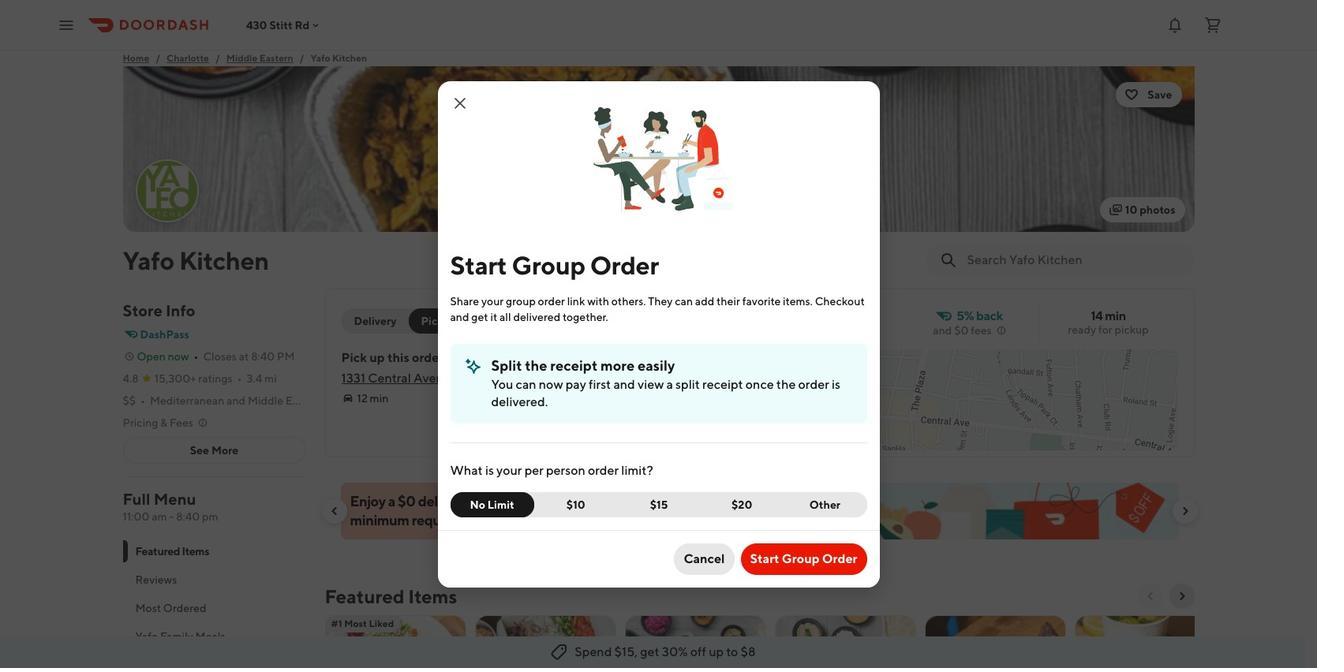 Task type: describe. For each thing, give the bounding box(es) containing it.
1 horizontal spatial kitchen
[[332, 52, 367, 64]]

ratings
[[198, 373, 233, 385]]

2 horizontal spatial •
[[237, 373, 242, 385]]

open menu image
[[57, 15, 76, 34]]

order inside pick up this order at: 1331 central avenue
[[412, 351, 444, 366]]

group inside button
[[782, 552, 820, 567]]

start group order dialog
[[438, 81, 880, 588]]

middle for and
[[248, 395, 283, 407]]

1 / from the left
[[156, 52, 160, 64]]

#1 most liked button
[[325, 616, 466, 669]]

delivered.
[[492, 394, 548, 409]]

and inside split the receipt more easily you can now pay first and view a split receipt once the order is delivered.
[[614, 377, 635, 392]]

pm
[[277, 351, 295, 363]]

1 vertical spatial your
[[497, 463, 522, 478]]

other
[[810, 499, 841, 511]]

easily
[[638, 357, 675, 374]]

group inside button
[[492, 315, 525, 328]]

middle for /
[[226, 52, 258, 64]]

yafo kitchen
[[123, 246, 269, 276]]

#1
[[331, 618, 342, 630]]

home / charlotte / middle eastern / yafo kitchen
[[123, 52, 367, 64]]

stitt
[[270, 19, 293, 31]]

store info
[[123, 302, 195, 320]]

0 horizontal spatial now
[[168, 351, 189, 363]]

order inside split the receipt more easily you can now pay first and view a split receipt once the order is delivered.
[[799, 377, 830, 392]]

pickup
[[1115, 324, 1149, 336]]

yafo family meals
[[135, 631, 225, 644]]

0 vertical spatial items
[[182, 546, 209, 558]]

$15
[[650, 499, 668, 511]]

430 stitt rd button
[[246, 19, 322, 31]]

what is your per person order limit? option group
[[450, 492, 867, 518]]

open now
[[137, 351, 189, 363]]

pick
[[341, 351, 367, 366]]

3.4 mi
[[247, 373, 277, 385]]

$10 button
[[525, 492, 618, 518]]

15,300+ ratings •
[[154, 373, 242, 385]]

• closes at 8:40 pm
[[194, 351, 295, 363]]

2 vertical spatial •
[[141, 395, 145, 407]]

once
[[746, 377, 774, 392]]

$$ • mediterranean and middle eastern street food
[[123, 395, 386, 407]]

$20 button
[[700, 492, 784, 518]]

off
[[691, 645, 707, 660]]

no limit
[[470, 499, 515, 511]]

items inside featured items heading
[[408, 586, 457, 608]]

5%
[[957, 309, 975, 324]]

enjoy a $0 delivery fee on your first order, $5 subtotal minimum required.
[[350, 493, 679, 529]]

3 / from the left
[[300, 52, 304, 64]]

ready
[[1069, 324, 1097, 336]]

yafo for family
[[135, 631, 158, 644]]

limit?
[[622, 463, 654, 478]]

delivery
[[418, 493, 468, 510]]

order methods option group
[[341, 309, 470, 334]]

required.
[[412, 512, 469, 529]]

most inside "#1 most liked" button
[[344, 618, 367, 630]]

a inside split the receipt more easily you can now pay first and view a split receipt once the order is delivered.
[[667, 377, 673, 392]]

0 vertical spatial receipt
[[551, 357, 598, 374]]

order up $5
[[588, 463, 619, 478]]

first inside enjoy a $0 delivery fee on your first order, $5 subtotal minimum required.
[[542, 493, 567, 510]]

open
[[137, 351, 166, 363]]

1 horizontal spatial up
[[709, 645, 724, 660]]

1 vertical spatial receipt
[[703, 377, 743, 392]]

save
[[1148, 88, 1173, 101]]

can inside share your group order link with others. they can add their favorite items. checkout and get it all delivered together.
[[675, 295, 693, 308]]

enjoy
[[350, 493, 386, 510]]

up inside pick up this order at: 1331 central avenue
[[370, 351, 385, 366]]

430 stitt rd
[[246, 19, 310, 31]]

what is your per person order limit?
[[450, 463, 654, 478]]

fees
[[170, 417, 193, 430]]

ordered
[[163, 602, 206, 615]]

0 horizontal spatial featured items
[[135, 546, 209, 558]]

1 horizontal spatial order
[[590, 250, 659, 280]]

430
[[246, 19, 267, 31]]

0 vertical spatial next button of carousel image
[[1179, 505, 1192, 518]]

$5
[[608, 493, 624, 510]]

meals
[[195, 631, 225, 644]]

yafo family meals button
[[123, 623, 306, 651]]

14 min ready for pickup
[[1069, 309, 1149, 336]]

street
[[326, 395, 357, 407]]

am
[[152, 511, 167, 523]]

full menu 11:00 am - 8:40 pm
[[123, 490, 218, 523]]

person
[[546, 463, 586, 478]]

start inside start group order button
[[750, 552, 780, 567]]

0 vertical spatial $0
[[955, 325, 969, 337]]

10 photos
[[1126, 204, 1176, 216]]

1 vertical spatial the
[[777, 377, 796, 392]]

Pickup radio
[[409, 309, 470, 334]]

charlotte link
[[167, 51, 209, 66]]

-
[[169, 511, 174, 523]]

order inside group order button
[[527, 315, 558, 328]]

most ordered
[[135, 602, 206, 615]]

reviews button
[[123, 566, 306, 595]]

cancel
[[684, 552, 725, 567]]

$8
[[741, 645, 756, 660]]

a inside enjoy a $0 delivery fee on your first order, $5 subtotal minimum required.
[[388, 493, 395, 510]]

and $0 fees
[[934, 325, 992, 337]]

more
[[212, 445, 239, 457]]

most inside most ordered button
[[135, 602, 161, 615]]

min for 12
[[370, 392, 389, 405]]

$$
[[123, 395, 136, 407]]

liked
[[369, 618, 394, 630]]

can inside split the receipt more easily you can now pay first and view a split receipt once the order is delivered.
[[516, 377, 537, 392]]

back
[[977, 309, 1003, 324]]

pm
[[202, 511, 218, 523]]

no
[[470, 499, 486, 511]]

1 horizontal spatial •
[[194, 351, 199, 363]]

min for 14
[[1106, 309, 1127, 324]]

per
[[525, 463, 544, 478]]

12 min
[[357, 392, 389, 405]]

0 vertical spatial start
[[450, 250, 507, 280]]

yafo for kitchen
[[123, 246, 174, 276]]

minimum
[[350, 512, 409, 529]]

$0 inside enjoy a $0 delivery fee on your first order, $5 subtotal minimum required.
[[398, 493, 416, 510]]

pricing
[[123, 417, 158, 430]]

order inside start group order button
[[823, 552, 858, 567]]

1331 central avenue link
[[341, 371, 458, 386]]

full
[[123, 490, 150, 508]]

you
[[492, 377, 514, 392]]

select promotional banner element
[[725, 540, 795, 568]]

on
[[493, 493, 509, 510]]

0 horizontal spatial kitchen
[[179, 246, 269, 276]]

see more button
[[124, 438, 305, 463]]

and down ratings
[[227, 395, 246, 407]]

1 vertical spatial next button of carousel image
[[1176, 591, 1189, 603]]



Task type: vqa. For each thing, say whether or not it's contained in the screenshot.
14 min ready for pickup
yes



Task type: locate. For each thing, give the bounding box(es) containing it.
home
[[123, 52, 149, 64]]

others.
[[612, 295, 646, 308]]

0 horizontal spatial previous button of carousel image
[[328, 505, 341, 518]]

and down more
[[614, 377, 635, 392]]

0 vertical spatial middle
[[226, 52, 258, 64]]

order up "avenue"
[[412, 351, 444, 366]]

start down $20 'button'
[[750, 552, 780, 567]]

items up reviews button
[[182, 546, 209, 558]]

yafo
[[311, 52, 331, 64], [123, 246, 174, 276], [135, 631, 158, 644]]

most down reviews
[[135, 602, 161, 615]]

your right on
[[512, 493, 540, 510]]

order down other button
[[823, 552, 858, 567]]

group order button
[[482, 309, 567, 334]]

featured items up liked
[[325, 586, 457, 608]]

1 vertical spatial min
[[370, 392, 389, 405]]

1 vertical spatial kitchen
[[179, 246, 269, 276]]

and down share
[[450, 311, 469, 323]]

it
[[491, 311, 498, 323]]

0 vertical spatial •
[[194, 351, 199, 363]]

0 horizontal spatial start
[[450, 250, 507, 280]]

0 horizontal spatial $0
[[398, 493, 416, 510]]

1 horizontal spatial the
[[777, 377, 796, 392]]

most right #1
[[344, 618, 367, 630]]

0 vertical spatial a
[[667, 377, 673, 392]]

2 vertical spatial group
[[782, 552, 820, 567]]

featured inside featured items heading
[[325, 586, 405, 608]]

11:00
[[123, 511, 150, 523]]

2 vertical spatial order
[[823, 552, 858, 567]]

0 vertical spatial group
[[512, 250, 586, 280]]

0 vertical spatial yafo
[[311, 52, 331, 64]]

first left $10
[[542, 493, 567, 510]]

0 horizontal spatial a
[[388, 493, 395, 510]]

1 vertical spatial start group order
[[750, 552, 858, 567]]

start
[[450, 250, 507, 280], [750, 552, 780, 567]]

limit
[[488, 499, 515, 511]]

middle down 430
[[226, 52, 258, 64]]

$0 down "5%"
[[955, 325, 969, 337]]

more
[[601, 357, 635, 374]]

/ right home
[[156, 52, 160, 64]]

0 horizontal spatial featured
[[135, 546, 180, 558]]

0 horizontal spatial first
[[542, 493, 567, 510]]

the
[[525, 357, 548, 374], [777, 377, 796, 392]]

delivered
[[514, 311, 561, 323]]

for
[[1099, 324, 1113, 336]]

eastern
[[260, 52, 293, 64], [286, 395, 324, 407]]

now left pay
[[539, 377, 563, 392]]

0 horizontal spatial start group order
[[450, 250, 659, 280]]

$15 button
[[617, 492, 701, 518]]

yafo up store
[[123, 246, 174, 276]]

now inside split the receipt more easily you can now pay first and view a split receipt once the order is delivered.
[[539, 377, 563, 392]]

0 vertical spatial featured items
[[135, 546, 209, 558]]

receipt up pay
[[551, 357, 598, 374]]

rd
[[295, 19, 310, 31]]

10
[[1126, 204, 1138, 216]]

• right $$
[[141, 395, 145, 407]]

start group order up link
[[450, 250, 659, 280]]

central
[[368, 371, 411, 386]]

0 vertical spatial min
[[1106, 309, 1127, 324]]

first inside split the receipt more easily you can now pay first and view a split receipt once the order is delivered.
[[589, 377, 611, 392]]

1 vertical spatial eastern
[[286, 395, 324, 407]]

1 vertical spatial •
[[237, 373, 242, 385]]

10 photos button
[[1101, 197, 1186, 223]]

0 horizontal spatial can
[[516, 377, 537, 392]]

the right once
[[777, 377, 796, 392]]

yafo kitchen image
[[123, 66, 1195, 232], [137, 161, 197, 221]]

1 vertical spatial previous button of carousel image
[[1144, 591, 1157, 603]]

1 horizontal spatial featured
[[325, 586, 405, 608]]

middle
[[226, 52, 258, 64], [248, 395, 283, 407]]

start group order inside button
[[750, 552, 858, 567]]

up left the this
[[370, 351, 385, 366]]

split
[[676, 377, 700, 392]]

1 horizontal spatial featured items
[[325, 586, 457, 608]]

start group order down other
[[750, 552, 858, 567]]

a up minimum on the left bottom
[[388, 493, 395, 510]]

eastern down the 430 stitt rd
[[260, 52, 293, 64]]

0 vertical spatial up
[[370, 351, 385, 366]]

eastern left "street"
[[286, 395, 324, 407]]

0 vertical spatial eastern
[[260, 52, 293, 64]]

/ right charlotte
[[216, 52, 220, 64]]

0 vertical spatial 8:40
[[251, 351, 275, 363]]

link
[[567, 295, 585, 308]]

spend
[[575, 645, 612, 660]]

is inside split the receipt more easily you can now pay first and view a split receipt once the order is delivered.
[[832, 377, 841, 392]]

0 horizontal spatial up
[[370, 351, 385, 366]]

Item Search search field
[[968, 252, 1182, 269]]

your inside share your group order link with others. they can add their favorite items. checkout and get it all delivered together.
[[482, 295, 504, 308]]

0 horizontal spatial items
[[182, 546, 209, 558]]

the right split at bottom left
[[525, 357, 548, 374]]

is
[[832, 377, 841, 392], [486, 463, 494, 478]]

get right the $15,
[[641, 645, 660, 660]]

middle down 3.4 mi
[[248, 395, 283, 407]]

1 vertical spatial middle
[[248, 395, 283, 407]]

group order
[[492, 315, 558, 328]]

8:40
[[251, 351, 275, 363], [176, 511, 200, 523]]

1 horizontal spatial min
[[1106, 309, 1127, 324]]

a left split
[[667, 377, 673, 392]]

fees
[[971, 325, 992, 337]]

order down group
[[527, 315, 558, 328]]

1 horizontal spatial first
[[589, 377, 611, 392]]

Other button
[[784, 492, 867, 518]]

0 vertical spatial get
[[472, 311, 488, 323]]

0 horizontal spatial min
[[370, 392, 389, 405]]

your inside enjoy a $0 delivery fee on your first order, $5 subtotal minimum required.
[[512, 493, 540, 510]]

order
[[538, 295, 565, 308], [412, 351, 444, 366], [799, 377, 830, 392], [588, 463, 619, 478]]

1 vertical spatial 8:40
[[176, 511, 200, 523]]

8:40 right at
[[251, 351, 275, 363]]

your left per
[[497, 463, 522, 478]]

pricing & fees button
[[123, 415, 209, 431]]

eastern for street
[[286, 395, 324, 407]]

featured items heading
[[325, 584, 457, 610]]

0 vertical spatial your
[[482, 295, 504, 308]]

1 horizontal spatial $0
[[955, 325, 969, 337]]

this
[[388, 351, 410, 366]]

featured
[[135, 546, 180, 558], [325, 586, 405, 608]]

pay
[[566, 377, 587, 392]]

1 vertical spatial start
[[750, 552, 780, 567]]

featured items
[[135, 546, 209, 558], [325, 586, 457, 608]]

and left fees
[[934, 325, 952, 337]]

view
[[638, 377, 664, 392]]

1 horizontal spatial /
[[216, 52, 220, 64]]

avenue
[[414, 371, 458, 386]]

order right once
[[799, 377, 830, 392]]

order up others.
[[590, 250, 659, 280]]

group up link
[[512, 250, 586, 280]]

is right 'what'
[[486, 463, 494, 478]]

0 vertical spatial kitchen
[[332, 52, 367, 64]]

1 horizontal spatial a
[[667, 377, 673, 392]]

notification bell image
[[1166, 15, 1185, 34]]

• left 3.4
[[237, 373, 242, 385]]

featured up #1 most liked
[[325, 586, 405, 608]]

featured up reviews
[[135, 546, 180, 558]]

order inside share your group order link with others. they can add their favorite items. checkout and get it all delivered together.
[[538, 295, 565, 308]]

1331
[[341, 371, 366, 386]]

1 vertical spatial yafo
[[123, 246, 174, 276]]

yafo left family at the bottom of the page
[[135, 631, 158, 644]]

0 vertical spatial start group order
[[450, 250, 659, 280]]

0 vertical spatial can
[[675, 295, 693, 308]]

1 horizontal spatial can
[[675, 295, 693, 308]]

now up 15,300+
[[168, 351, 189, 363]]

1 vertical spatial is
[[486, 463, 494, 478]]

min inside "14 min ready for pickup"
[[1106, 309, 1127, 324]]

is right once
[[832, 377, 841, 392]]

your up it
[[482, 295, 504, 308]]

0 horizontal spatial •
[[141, 395, 145, 407]]

next button of carousel image
[[1179, 505, 1192, 518], [1176, 591, 1189, 603]]

0 vertical spatial the
[[525, 357, 548, 374]]

0 vertical spatial featured
[[135, 546, 180, 558]]

first
[[589, 377, 611, 392], [542, 493, 567, 510]]

spend $15, get 30% off up to $8
[[575, 645, 756, 660]]

they
[[648, 295, 673, 308]]

favorite
[[743, 295, 781, 308]]

0 horizontal spatial is
[[486, 463, 494, 478]]

1 horizontal spatial previous button of carousel image
[[1144, 591, 1157, 603]]

group down group
[[492, 315, 525, 328]]

subtotal
[[627, 493, 679, 510]]

2 horizontal spatial order
[[823, 552, 858, 567]]

1 horizontal spatial receipt
[[703, 377, 743, 392]]

up
[[370, 351, 385, 366], [709, 645, 724, 660]]

12
[[357, 392, 368, 405]]

$0
[[955, 325, 969, 337], [398, 493, 416, 510]]

1 horizontal spatial start
[[750, 552, 780, 567]]

featured items up reviews
[[135, 546, 209, 558]]

their
[[717, 295, 741, 308]]

1 horizontal spatial is
[[832, 377, 841, 392]]

together.
[[563, 311, 609, 323]]

• up 15,300+ ratings •
[[194, 351, 199, 363]]

$0 up minimum on the left bottom
[[398, 493, 416, 510]]

share your group order link with others. they can add their favorite items. checkout and get it all delivered together.
[[450, 295, 865, 323]]

receipt
[[551, 357, 598, 374], [703, 377, 743, 392]]

your
[[482, 295, 504, 308], [497, 463, 522, 478], [512, 493, 540, 510]]

0 vertical spatial order
[[590, 250, 659, 280]]

$20
[[732, 499, 753, 511]]

can left add
[[675, 295, 693, 308]]

close start group order image
[[450, 94, 469, 113]]

add
[[695, 295, 715, 308]]

first right pay
[[589, 377, 611, 392]]

start up share
[[450, 250, 507, 280]]

menu
[[154, 490, 196, 508]]

receipt right split
[[703, 377, 743, 392]]

min right 14
[[1106, 309, 1127, 324]]

0 vertical spatial is
[[832, 377, 841, 392]]

yafo inside button
[[135, 631, 158, 644]]

#1 most liked
[[331, 618, 394, 630]]

home link
[[123, 51, 149, 66]]

group down other
[[782, 552, 820, 567]]

1 horizontal spatial start group order
[[750, 552, 858, 567]]

1 vertical spatial items
[[408, 586, 457, 608]]

0 horizontal spatial 8:40
[[176, 511, 200, 523]]

save button
[[1117, 82, 1182, 107]]

0 vertical spatial first
[[589, 377, 611, 392]]

0 vertical spatial most
[[135, 602, 161, 615]]

&
[[160, 417, 168, 430]]

0 items, open order cart image
[[1204, 15, 1223, 34]]

can up delivered.
[[516, 377, 537, 392]]

1 vertical spatial order
[[527, 315, 558, 328]]

get left it
[[472, 311, 488, 323]]

3.4
[[247, 373, 262, 385]]

group of people ordering together image
[[581, 81, 737, 236]]

Delivery radio
[[341, 309, 419, 334]]

0 horizontal spatial /
[[156, 52, 160, 64]]

1 horizontal spatial most
[[344, 618, 367, 630]]

min right the 12
[[370, 392, 389, 405]]

order up delivered
[[538, 295, 565, 308]]

1 vertical spatial get
[[641, 645, 660, 660]]

yafo down 430 stitt rd popup button
[[311, 52, 331, 64]]

eastern for /
[[260, 52, 293, 64]]

all
[[500, 311, 511, 323]]

family
[[160, 631, 193, 644]]

mediterranean
[[150, 395, 224, 407]]

1 vertical spatial most
[[344, 618, 367, 630]]

map region
[[424, 253, 1232, 455]]

split the receipt more easily status
[[450, 344, 867, 424]]

min
[[1106, 309, 1127, 324], [370, 392, 389, 405]]

charlotte
[[167, 52, 209, 64]]

items
[[182, 546, 209, 558], [408, 586, 457, 608]]

at:
[[447, 351, 462, 366]]

1 vertical spatial $0
[[398, 493, 416, 510]]

items up "#1 most liked" button
[[408, 586, 457, 608]]

8:40 right -
[[176, 511, 200, 523]]

previous button of carousel image
[[328, 505, 341, 518], [1144, 591, 1157, 603]]

and inside share your group order link with others. they can add their favorite items. checkout and get it all delivered together.
[[450, 311, 469, 323]]

get inside share your group order link with others. they can add their favorite items. checkout and get it all delivered together.
[[472, 311, 488, 323]]

powered by google image
[[478, 428, 525, 444]]

0 horizontal spatial the
[[525, 357, 548, 374]]

pickup
[[421, 315, 457, 328]]

1 horizontal spatial now
[[539, 377, 563, 392]]

2 / from the left
[[216, 52, 220, 64]]

pricing & fees
[[123, 417, 193, 430]]

0 horizontal spatial get
[[472, 311, 488, 323]]

No Limit button
[[450, 492, 534, 518]]

/ down rd
[[300, 52, 304, 64]]

up left to
[[709, 645, 724, 660]]

30%
[[662, 645, 688, 660]]

pick up this order at: 1331 central avenue
[[341, 351, 462, 386]]

to
[[727, 645, 739, 660]]

delivery
[[354, 315, 397, 328]]

1 vertical spatial up
[[709, 645, 724, 660]]

0 vertical spatial previous button of carousel image
[[328, 505, 341, 518]]

0 horizontal spatial receipt
[[551, 357, 598, 374]]

food
[[360, 395, 386, 407]]

1 vertical spatial can
[[516, 377, 537, 392]]

1 horizontal spatial 8:40
[[251, 351, 275, 363]]

2 vertical spatial yafo
[[135, 631, 158, 644]]

checkout
[[815, 295, 865, 308]]

1 vertical spatial first
[[542, 493, 567, 510]]

1 horizontal spatial items
[[408, 586, 457, 608]]

2 horizontal spatial /
[[300, 52, 304, 64]]

0 vertical spatial now
[[168, 351, 189, 363]]

middle eastern link
[[226, 51, 293, 66]]

1 vertical spatial featured
[[325, 586, 405, 608]]

8:40 inside full menu 11:00 am - 8:40 pm
[[176, 511, 200, 523]]

store
[[123, 302, 163, 320]]



